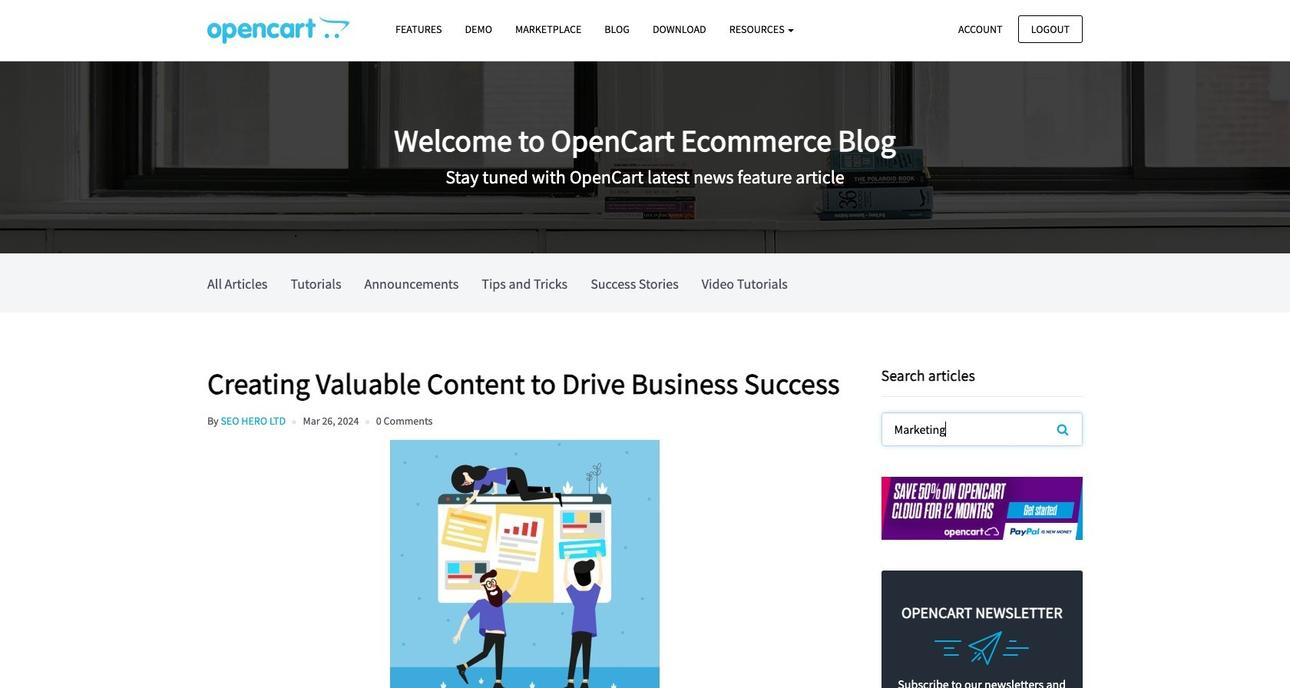 Task type: describe. For each thing, give the bounding box(es) containing it.
opencart - blog image
[[207, 16, 350, 44]]

search image
[[1057, 423, 1069, 436]]

creating valuable content to drive business success image
[[207, 440, 843, 688]]



Task type: vqa. For each thing, say whether or not it's contained in the screenshot.
Creating Valuable Content to Drive Business Success "image"
yes



